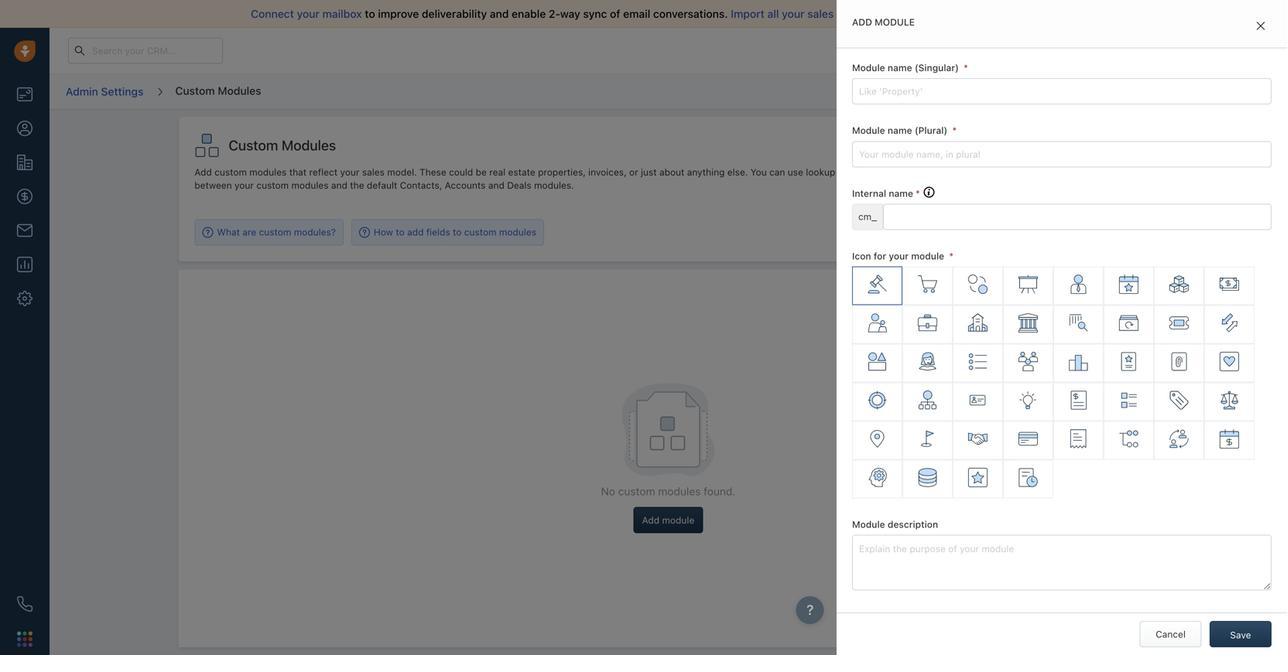 Task type: vqa. For each thing, say whether or not it's contained in the screenshot.
gone
no



Task type: locate. For each thing, give the bounding box(es) containing it.
custom down search your crm... text box
[[175, 84, 215, 97]]

0 vertical spatial add module button
[[1073, 132, 1143, 159]]

Explain the purpose of your module text field
[[853, 536, 1272, 591]]

you
[[878, 7, 896, 20]]

2 vertical spatial add module
[[642, 515, 695, 526]]

save button
[[1210, 622, 1272, 648]]

add module down like 'property' text field
[[1082, 140, 1134, 151]]

modules
[[218, 84, 261, 97], [282, 137, 336, 154]]

sales
[[808, 7, 834, 20], [362, 167, 385, 178]]

) down singular
[[944, 125, 948, 136]]

None text field
[[884, 204, 1272, 230]]

how to add fields to custom modules link
[[359, 226, 537, 239]]

0 horizontal spatial modules
[[218, 84, 261, 97]]

1 vertical spatial module
[[853, 125, 886, 136]]

data
[[837, 7, 860, 20], [903, 167, 922, 178]]

3 module from the top
[[853, 520, 886, 531]]

1 module from the top
[[853, 62, 886, 73]]

custom up 'between'
[[229, 137, 278, 154]]

0 vertical spatial fields
[[838, 167, 862, 178]]

dialog
[[837, 0, 1288, 656]]

in
[[934, 45, 942, 55]]

name
[[888, 62, 913, 73], [888, 125, 913, 136], [889, 188, 914, 199]]

to right mailbox
[[365, 7, 375, 20]]

0 vertical spatial custom modules
[[175, 84, 261, 97]]

icon for your module
[[853, 251, 945, 262]]

what's new image
[[1177, 45, 1188, 55]]

custom right are
[[259, 227, 291, 238]]

deliverability
[[422, 7, 487, 20]]

( down ends
[[915, 62, 919, 73]]

your
[[297, 7, 320, 20], [782, 7, 805, 20], [340, 167, 360, 178], [235, 180, 254, 191], [889, 251, 909, 262]]

21
[[944, 45, 953, 55]]

your right for
[[889, 251, 909, 262]]

1 ( from the top
[[915, 62, 919, 73]]

module up share
[[853, 125, 886, 136]]

your right the all
[[782, 7, 805, 20]]

to left add in the top left of the page
[[396, 227, 405, 238]]

2 module from the top
[[853, 125, 886, 136]]

used in apis image
[[924, 187, 935, 198]]

description
[[888, 520, 939, 531]]

1 vertical spatial data
[[903, 167, 922, 178]]

of
[[610, 7, 621, 20]]

scratch.
[[1022, 7, 1064, 20]]

module for module description
[[853, 520, 886, 531]]

singular
[[919, 62, 956, 73]]

just
[[641, 167, 657, 178]]

add
[[407, 227, 424, 238]]

1 vertical spatial custom
[[229, 137, 278, 154]]

your left mailbox
[[297, 7, 320, 20]]

and
[[490, 7, 509, 20], [331, 180, 348, 191], [489, 180, 505, 191]]

0 horizontal spatial data
[[837, 7, 860, 20]]

1 horizontal spatial sales
[[808, 7, 834, 20]]

add module button down like 'property' text field
[[1073, 132, 1143, 159]]

add module down no custom modules found. on the bottom of the page
[[642, 515, 695, 526]]

trial
[[894, 45, 910, 55]]

modules?
[[294, 227, 336, 238]]

what are custom modules? link
[[202, 226, 336, 239]]

have
[[929, 7, 953, 20]]

fields up internal
[[838, 167, 862, 178]]

1 vertical spatial )
[[944, 125, 948, 136]]

module for module name ( plural )
[[853, 125, 886, 136]]

( down the module name ( singular )
[[915, 125, 919, 136]]

icon
[[853, 251, 872, 262]]

name down share
[[889, 188, 914, 199]]

0 horizontal spatial fields
[[427, 227, 450, 238]]

1 horizontal spatial modules
[[282, 137, 336, 154]]

2 ( from the top
[[915, 125, 919, 136]]

don't
[[899, 7, 926, 20]]

plural
[[919, 125, 944, 136]]

accounts
[[445, 180, 486, 191]]

add up 'between'
[[195, 167, 212, 178]]

0 vertical spatial module
[[853, 62, 886, 73]]

to left share
[[865, 167, 874, 178]]

1 horizontal spatial fields
[[838, 167, 862, 178]]

(
[[915, 62, 919, 73], [915, 125, 919, 136]]

your up the at the left top of page
[[340, 167, 360, 178]]

Your module name, in plural text field
[[853, 141, 1272, 167]]

2 vertical spatial name
[[889, 188, 914, 199]]

way
[[560, 7, 581, 20]]

add inside 'add custom modules that reflect your sales model. these could be real estate properties, invoices, or just about anything else. you can use lookup fields to share data between your custom modules and the default contacts, accounts and deals modules.'
[[195, 167, 212, 178]]

cancel button
[[1140, 622, 1202, 648]]

custom modules
[[175, 84, 261, 97], [229, 137, 336, 154]]

lookup
[[806, 167, 836, 178]]

add module button
[[1073, 132, 1143, 159], [634, 508, 703, 534]]

sales right the all
[[808, 7, 834, 20]]

0 vertical spatial name
[[888, 62, 913, 73]]

to inside 'add custom modules that reflect your sales model. these could be real estate properties, invoices, or just about anything else. you can use lookup fields to share data between your custom modules and the default contacts, accounts and deals modules.'
[[865, 167, 874, 178]]

0 vertical spatial add module
[[853, 17, 915, 27]]

1 horizontal spatial )
[[956, 62, 959, 73]]

your inside dialog
[[889, 251, 909, 262]]

0 horizontal spatial add module button
[[634, 508, 703, 534]]

module down your
[[853, 62, 886, 73]]

1 vertical spatial name
[[888, 125, 913, 136]]

your
[[873, 45, 892, 55]]

add module
[[853, 17, 915, 27], [1082, 140, 1134, 151], [642, 515, 695, 526]]

or
[[630, 167, 639, 178]]

add down like 'property' text field
[[1082, 140, 1099, 151]]

1 vertical spatial (
[[915, 125, 919, 136]]

fields inside 'add custom modules that reflect your sales model. these could be real estate properties, invoices, or just about anything else. you can use lookup fields to share data between your custom modules and the default contacts, accounts and deals modules.'
[[838, 167, 862, 178]]

internal
[[853, 188, 887, 199]]

to
[[365, 7, 375, 20], [955, 7, 966, 20], [865, 167, 874, 178], [396, 227, 405, 238], [453, 227, 462, 238]]

2 vertical spatial module
[[853, 520, 886, 531]]

module name ( singular )
[[853, 62, 962, 73]]

data left so
[[837, 7, 860, 20]]

data right share
[[903, 167, 922, 178]]

add module button down no custom modules found. on the bottom of the page
[[634, 508, 703, 534]]

plans
[[1040, 45, 1064, 56]]

days
[[956, 45, 974, 55]]

1 horizontal spatial custom
[[229, 137, 278, 154]]

1 horizontal spatial add module button
[[1073, 132, 1143, 159]]

custom right no at the left of the page
[[619, 486, 656, 498]]

module
[[875, 17, 915, 27], [1102, 140, 1134, 151], [912, 251, 945, 262], [663, 515, 695, 526]]

between
[[195, 180, 232, 191]]

sales up default
[[362, 167, 385, 178]]

data inside 'add custom modules that reflect your sales model. these could be real estate properties, invoices, or just about anything else. you can use lookup fields to share data between your custom modules and the default contacts, accounts and deals modules.'
[[903, 167, 922, 178]]

that
[[289, 167, 307, 178]]

name for singular
[[888, 62, 913, 73]]

name down trial
[[888, 62, 913, 73]]

) for plural
[[944, 125, 948, 136]]

import all your sales data link
[[731, 7, 863, 20]]

name left plural
[[888, 125, 913, 136]]

1 horizontal spatial data
[[903, 167, 922, 178]]

1 vertical spatial custom modules
[[229, 137, 336, 154]]

estate
[[508, 167, 536, 178]]

invoices,
[[589, 167, 627, 178]]

0 vertical spatial )
[[956, 62, 959, 73]]

1 vertical spatial add module button
[[634, 508, 703, 534]]

could
[[449, 167, 473, 178]]

0 vertical spatial (
[[915, 62, 919, 73]]

custom
[[175, 84, 215, 97], [229, 137, 278, 154]]

add module up your
[[853, 17, 915, 27]]

anything
[[687, 167, 725, 178]]

sales inside 'add custom modules that reflect your sales model. these could be real estate properties, invoices, or just about anything else. you can use lookup fields to share data between your custom modules and the default contacts, accounts and deals modules.'
[[362, 167, 385, 178]]

about
[[660, 167, 685, 178]]

connect
[[251, 7, 294, 20]]

to left start
[[955, 7, 966, 20]]

module left description at the bottom right
[[853, 520, 886, 531]]

model.
[[387, 167, 417, 178]]

modules
[[250, 167, 287, 178], [292, 180, 329, 191], [499, 227, 537, 238], [658, 486, 701, 498]]

start
[[969, 7, 993, 20]]

0 horizontal spatial sales
[[362, 167, 385, 178]]

use
[[788, 167, 804, 178]]

add
[[853, 17, 873, 27], [1082, 140, 1099, 151], [195, 167, 212, 178], [642, 515, 660, 526]]

fields
[[838, 167, 862, 178], [427, 227, 450, 238]]

name for plural
[[888, 125, 913, 136]]

default
[[367, 180, 398, 191]]

fields right add in the top left of the page
[[427, 227, 450, 238]]

2 horizontal spatial add module
[[1082, 140, 1134, 151]]

( for plural
[[915, 125, 919, 136]]

0 horizontal spatial )
[[944, 125, 948, 136]]

1 vertical spatial sales
[[362, 167, 385, 178]]

0 horizontal spatial custom
[[175, 84, 215, 97]]

phone image
[[17, 597, 33, 613]]

custom up 'between'
[[215, 167, 247, 178]]

) down days
[[956, 62, 959, 73]]

explore plans link
[[995, 41, 1073, 60]]

0 vertical spatial custom
[[175, 84, 215, 97]]

module description
[[853, 520, 939, 531]]

internal name
[[853, 188, 914, 199]]



Task type: describe. For each thing, give the bounding box(es) containing it.
no custom modules found.
[[601, 486, 736, 498]]

properties,
[[538, 167, 586, 178]]

what
[[217, 227, 240, 238]]

your trial ends in 21 days
[[873, 45, 974, 55]]

custom up 'what are custom modules?'
[[257, 180, 289, 191]]

cancel
[[1156, 630, 1186, 640]]

save
[[1231, 630, 1252, 641]]

else.
[[728, 167, 748, 178]]

you
[[751, 167, 767, 178]]

be
[[476, 167, 487, 178]]

Like 'Property' text field
[[853, 78, 1272, 105]]

and left the at the left top of page
[[331, 180, 348, 191]]

modules.
[[534, 180, 574, 191]]

add left you
[[853, 17, 873, 27]]

( for singular
[[915, 62, 919, 73]]

all
[[768, 7, 779, 20]]

deals
[[507, 180, 532, 191]]

reflect
[[309, 167, 338, 178]]

modules left found.
[[658, 486, 701, 498]]

are
[[243, 227, 256, 238]]

ends
[[912, 45, 932, 55]]

from
[[995, 7, 1019, 20]]

connect your mailbox to improve deliverability and enable 2-way sync of email conversations. import all your sales data so you don't have to start from scratch.
[[251, 7, 1064, 20]]

admin
[[66, 85, 98, 98]]

the
[[350, 180, 364, 191]]

cm_
[[859, 211, 877, 222]]

can
[[770, 167, 786, 178]]

what are custom modules?
[[217, 227, 336, 238]]

explore plans
[[1004, 45, 1064, 56]]

email
[[623, 7, 651, 20]]

1 horizontal spatial add module
[[853, 17, 915, 27]]

and down real at left
[[489, 180, 505, 191]]

module name ( plural )
[[853, 125, 951, 136]]

your right 'between'
[[235, 180, 254, 191]]

admin settings
[[66, 85, 144, 98]]

add down no custom modules found. on the bottom of the page
[[642, 515, 660, 526]]

connect your mailbox link
[[251, 7, 365, 20]]

) for singular
[[956, 62, 959, 73]]

1 vertical spatial fields
[[427, 227, 450, 238]]

sync
[[583, 7, 607, 20]]

0 vertical spatial sales
[[808, 7, 834, 20]]

module for module name ( singular )
[[853, 62, 886, 73]]

to right add in the top left of the page
[[453, 227, 462, 238]]

0 vertical spatial data
[[837, 7, 860, 20]]

modules left that
[[250, 167, 287, 178]]

real
[[490, 167, 506, 178]]

phone element
[[9, 589, 40, 620]]

1 vertical spatial add module
[[1082, 140, 1134, 151]]

for
[[874, 251, 887, 262]]

modules down deals
[[499, 227, 537, 238]]

custom inside "link"
[[259, 227, 291, 238]]

enable
[[512, 7, 546, 20]]

add custom modules that reflect your sales model. these could be real estate properties, invoices, or just about anything else. you can use lookup fields to share data between your custom modules and the default contacts, accounts and deals modules.
[[195, 167, 922, 191]]

so
[[863, 7, 875, 20]]

Search your CRM... text field
[[68, 38, 223, 64]]

how
[[374, 227, 393, 238]]

found.
[[704, 486, 736, 498]]

freshworks switcher image
[[17, 632, 33, 648]]

dialog containing add module
[[837, 0, 1288, 656]]

2-
[[549, 7, 560, 20]]

modules down that
[[292, 180, 329, 191]]

no
[[601, 486, 616, 498]]

0 horizontal spatial add module
[[642, 515, 695, 526]]

settings
[[101, 85, 144, 98]]

1 vertical spatial modules
[[282, 137, 336, 154]]

improve
[[378, 7, 419, 20]]

these
[[420, 167, 447, 178]]

import
[[731, 7, 765, 20]]

how to add fields to custom modules
[[374, 227, 537, 238]]

admin settings link
[[65, 80, 144, 104]]

conversations.
[[654, 7, 728, 20]]

share
[[876, 167, 901, 178]]

and left enable
[[490, 7, 509, 20]]

explore
[[1004, 45, 1037, 56]]

contacts,
[[400, 180, 442, 191]]

mailbox
[[323, 7, 362, 20]]

custom down accounts
[[464, 227, 497, 238]]

0 vertical spatial modules
[[218, 84, 261, 97]]



